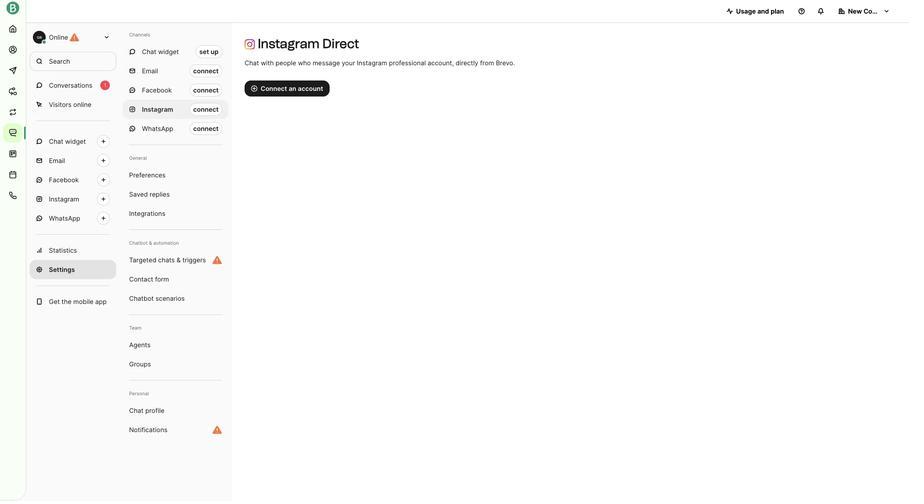 Task type: vqa. For each thing, say whether or not it's contained in the screenshot.
Chat Widget inside "link"
yes



Task type: locate. For each thing, give the bounding box(es) containing it.
saved replies
[[129, 191, 170, 199]]

visitors online link
[[30, 95, 116, 114]]

get
[[49, 298, 60, 306]]

0 vertical spatial widget
[[158, 48, 179, 56]]

an
[[289, 85, 296, 93]]

4 connect from the top
[[193, 125, 219, 133]]

agents
[[129, 341, 151, 350]]

1 horizontal spatial facebook
[[142, 86, 172, 94]]

contact form
[[129, 276, 169, 284]]

1
[[104, 82, 106, 88]]

chatbot & automation
[[129, 240, 179, 246]]

& left the 'automation'
[[149, 240, 152, 246]]

up
[[211, 48, 219, 56]]

general
[[129, 155, 147, 161]]

0 horizontal spatial email
[[49, 157, 65, 165]]

chat left with
[[245, 59, 259, 67]]

0 vertical spatial whatsapp
[[142, 125, 173, 133]]

plan
[[771, 7, 785, 15]]

chatbot down the contact
[[129, 295, 154, 303]]

chat
[[142, 48, 156, 56], [245, 59, 259, 67], [49, 138, 63, 146], [129, 407, 144, 415]]

1 vertical spatial widget
[[65, 138, 86, 146]]

1 vertical spatial chat widget
[[49, 138, 86, 146]]

targeted chats & triggers
[[129, 256, 206, 264]]

& right the chats on the left bottom of page
[[177, 256, 181, 264]]

email down channels
[[142, 67, 158, 75]]

email
[[142, 67, 158, 75], [49, 157, 65, 165]]

1 connect from the top
[[193, 67, 219, 75]]

usage and plan button
[[721, 3, 791, 19]]

chat widget up email link
[[49, 138, 86, 146]]

online
[[49, 33, 68, 41]]

0 horizontal spatial chat widget
[[49, 138, 86, 146]]

settings link
[[30, 260, 116, 280]]

instagram
[[258, 36, 320, 51], [357, 59, 387, 67], [142, 106, 173, 114], [49, 195, 79, 203]]

groups
[[129, 361, 151, 369]]

set
[[199, 48, 209, 56]]

the
[[62, 298, 72, 306]]

1 horizontal spatial email
[[142, 67, 158, 75]]

0 vertical spatial facebook
[[142, 86, 172, 94]]

chat profile
[[129, 407, 165, 415]]

1 horizontal spatial &
[[177, 256, 181, 264]]

triggers
[[183, 256, 206, 264]]

facebook link
[[30, 171, 116, 190]]

0 horizontal spatial &
[[149, 240, 152, 246]]

contact
[[129, 276, 153, 284]]

usage
[[737, 7, 756, 15]]

who
[[298, 59, 311, 67]]

email link
[[30, 151, 116, 171]]

connect for email
[[193, 67, 219, 75]]

instagram link
[[30, 190, 116, 209]]

chatbot scenarios link
[[123, 289, 229, 309]]

notifications link
[[123, 421, 229, 440]]

chatbot for chatbot & automation
[[129, 240, 148, 246]]

chat widget down channels
[[142, 48, 179, 56]]

chat widget
[[142, 48, 179, 56], [49, 138, 86, 146]]

1 horizontal spatial widget
[[158, 48, 179, 56]]

targeted
[[129, 256, 156, 264]]

chatbot
[[129, 240, 148, 246], [129, 295, 154, 303]]

1 vertical spatial whatsapp
[[49, 215, 80, 223]]

0 horizontal spatial widget
[[65, 138, 86, 146]]

personal
[[129, 391, 149, 397]]

chat down personal
[[129, 407, 144, 415]]

search link
[[30, 52, 116, 71]]

connect for instagram
[[193, 106, 219, 114]]

whatsapp down instagram link
[[49, 215, 80, 223]]

&
[[149, 240, 152, 246], [177, 256, 181, 264]]

chat up email link
[[49, 138, 63, 146]]

conversations
[[49, 81, 92, 89]]

email up the facebook link
[[49, 157, 65, 165]]

instagram image
[[245, 39, 255, 49]]

1 horizontal spatial chat widget
[[142, 48, 179, 56]]

1 vertical spatial email
[[49, 157, 65, 165]]

widget
[[158, 48, 179, 56], [65, 138, 86, 146]]

whatsapp link
[[30, 209, 116, 228]]

chatbot up targeted
[[129, 240, 148, 246]]

whatsapp up general
[[142, 125, 173, 133]]

whatsapp
[[142, 125, 173, 133], [49, 215, 80, 223]]

0 horizontal spatial whatsapp
[[49, 215, 80, 223]]

message
[[313, 59, 340, 67]]

facebook
[[142, 86, 172, 94], [49, 176, 79, 184]]

connect
[[193, 67, 219, 75], [193, 86, 219, 94], [193, 106, 219, 114], [193, 125, 219, 133]]

1 chatbot from the top
[[129, 240, 148, 246]]

2 connect from the top
[[193, 86, 219, 94]]

0 vertical spatial chatbot
[[129, 240, 148, 246]]

widget left set
[[158, 48, 179, 56]]

2 chatbot from the top
[[129, 295, 154, 303]]

1 horizontal spatial whatsapp
[[142, 125, 173, 133]]

chatbot for chatbot scenarios
[[129, 295, 154, 303]]

visitors
[[49, 101, 72, 109]]

your
[[342, 59, 355, 67]]

0 vertical spatial chat widget
[[142, 48, 179, 56]]

statistics
[[49, 247, 77, 255]]

new
[[849, 7, 863, 15]]

mobile
[[73, 298, 94, 306]]

integrations link
[[123, 204, 229, 224]]

account
[[298, 85, 323, 93]]

connect for facebook
[[193, 86, 219, 94]]

1 vertical spatial chatbot
[[129, 295, 154, 303]]

widget up email link
[[65, 138, 86, 146]]

3 connect from the top
[[193, 106, 219, 114]]

1 vertical spatial facebook
[[49, 176, 79, 184]]

0 vertical spatial &
[[149, 240, 152, 246]]

chats
[[158, 256, 175, 264]]

instagram direct
[[258, 36, 359, 51]]



Task type: describe. For each thing, give the bounding box(es) containing it.
statistics link
[[30, 241, 116, 260]]

targeted chats & triggers link
[[123, 251, 229, 270]]

chatbot scenarios
[[129, 295, 185, 303]]

form
[[155, 276, 169, 284]]

0 vertical spatial email
[[142, 67, 158, 75]]

groups link
[[123, 355, 229, 374]]

chat down channels
[[142, 48, 156, 56]]

account,
[[428, 59, 454, 67]]

team
[[129, 325, 142, 331]]

gr
[[37, 35, 42, 40]]

connect for whatsapp
[[193, 125, 219, 133]]

new company
[[849, 7, 894, 15]]

channels
[[129, 32, 150, 38]]

chat profile link
[[123, 402, 229, 421]]

automation
[[153, 240, 179, 246]]

saved
[[129, 191, 148, 199]]

company
[[864, 7, 894, 15]]

replies
[[150, 191, 170, 199]]

chat inside chat widget link
[[49, 138, 63, 146]]

usage and plan
[[737, 7, 785, 15]]

set up
[[199, 48, 219, 56]]

connect
[[261, 85, 287, 93]]

with
[[261, 59, 274, 67]]

agents link
[[123, 336, 229, 355]]

from
[[480, 59, 494, 67]]

notifications
[[129, 427, 168, 435]]

visitors online
[[49, 101, 92, 109]]

connect an account link
[[245, 81, 330, 97]]

directly
[[456, 59, 479, 67]]

contact form link
[[123, 270, 229, 289]]

app
[[95, 298, 107, 306]]

and
[[758, 7, 770, 15]]

professional
[[389, 59, 426, 67]]

preferences link
[[123, 166, 229, 185]]

get the mobile app
[[49, 298, 107, 306]]

brevo.
[[496, 59, 515, 67]]

0 horizontal spatial facebook
[[49, 176, 79, 184]]

scenarios
[[156, 295, 185, 303]]

connect an account
[[261, 85, 323, 93]]

preferences
[[129, 171, 166, 179]]

profile
[[145, 407, 165, 415]]

settings
[[49, 266, 75, 274]]

chat widget link
[[30, 132, 116, 151]]

integrations
[[129, 210, 165, 218]]

new company button
[[833, 3, 897, 19]]

chat with people who message your instagram professional account, directly from brevo.
[[245, 59, 515, 67]]

direct
[[323, 36, 359, 51]]

online
[[73, 101, 92, 109]]

1 vertical spatial &
[[177, 256, 181, 264]]

search
[[49, 57, 70, 65]]

get the mobile app link
[[30, 293, 116, 312]]

chat inside chat profile link
[[129, 407, 144, 415]]

email inside email link
[[49, 157, 65, 165]]

saved replies link
[[123, 185, 229, 204]]

people
[[276, 59, 296, 67]]



